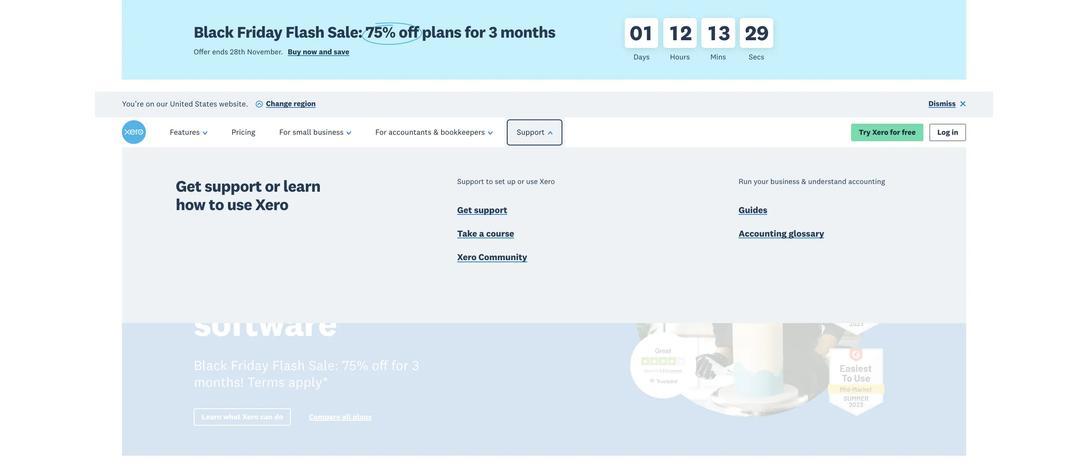 Task type: describe. For each thing, give the bounding box(es) containing it.
understand
[[809, 177, 847, 186]]

black friday flash sale:
[[194, 22, 366, 42]]

1 2 from the left
[[681, 20, 692, 46]]

3 inside black friday flash sale: 75% off for 3 months! terms apply*
[[412, 357, 420, 374]]

to inside get support or learn how to use xero
[[209, 194, 224, 214]]

compare
[[309, 412, 341, 421]]

compare all plans link
[[309, 412, 372, 423]]

dismiss
[[929, 99, 956, 108]]

features
[[170, 127, 200, 137]]

get support or learn how to use xero
[[176, 176, 321, 214]]

secs
[[749, 52, 765, 62]]

bookkeepers
[[441, 127, 485, 137]]

terms
[[247, 373, 285, 390]]

flash for black friday flash sale:
[[286, 22, 325, 42]]

support for get support or learn how to use xero
[[205, 176, 262, 196]]

you
[[283, 203, 343, 248]]

support for support to set up or use xero
[[458, 177, 485, 186]]

friday for black friday flash sale: 75% off for 3 months! terms apply*
[[231, 357, 269, 374]]

plans for 3 months
[[419, 22, 556, 42]]

black for black friday flash sale: 75% off for 3 months! terms apply*
[[194, 357, 228, 374]]

pricing
[[232, 127, 256, 137]]

1 for 1 3
[[709, 20, 717, 46]]

sale: for black friday flash sale: 75% off for 3 months! terms apply*
[[309, 357, 339, 374]]

back to what you love with xero accounting software
[[194, 171, 418, 345]]

for accountants & bookkeepers button
[[364, 117, 505, 147]]

mins
[[711, 52, 727, 62]]

0 vertical spatial use
[[527, 177, 538, 186]]

all
[[342, 412, 351, 421]]

change region
[[266, 99, 316, 108]]

1 vertical spatial for
[[891, 127, 901, 137]]

days
[[634, 52, 650, 62]]

love
[[350, 203, 418, 248]]

take
[[458, 228, 477, 239]]

& inside dropdown button
[[434, 127, 439, 137]]

support to set up or use xero
[[458, 177, 555, 186]]

1 1 from the left
[[644, 20, 652, 46]]

guides
[[739, 204, 768, 216]]

75% off
[[366, 22, 419, 42]]

use inside get support or learn how to use xero
[[227, 194, 252, 214]]

with
[[194, 236, 266, 281]]

1 horizontal spatial for
[[465, 22, 486, 42]]

for small business
[[280, 127, 344, 137]]

set
[[495, 177, 506, 186]]

features button
[[158, 117, 220, 147]]

take a course link
[[458, 228, 515, 241]]

0 vertical spatial 75%
[[366, 22, 396, 42]]

learn
[[284, 176, 321, 196]]

do
[[275, 412, 283, 421]]

black for black friday flash sale:
[[194, 22, 234, 42]]

accounting glossary
[[739, 228, 825, 239]]

apply*
[[289, 373, 329, 390]]

1 vertical spatial plans
[[353, 412, 372, 421]]

accounting glossary link
[[739, 228, 825, 241]]

change region button
[[256, 99, 316, 110]]

to for you
[[346, 171, 381, 216]]

support button
[[502, 117, 568, 147]]

save
[[334, 47, 350, 57]]

united
[[170, 99, 193, 108]]

buy now and save
[[288, 47, 350, 57]]

pricing link
[[220, 117, 268, 147]]

and
[[319, 47, 332, 57]]

your
[[754, 177, 769, 186]]

for for for accountants & bookkeepers
[[376, 127, 387, 137]]

to for up
[[486, 177, 493, 186]]

community
[[479, 251, 528, 263]]

xero community
[[458, 251, 528, 263]]

for accountants & bookkeepers
[[376, 127, 485, 137]]

buy now and save link
[[288, 47, 350, 59]]

states
[[195, 99, 217, 108]]

for small business button
[[268, 117, 364, 147]]

our
[[156, 99, 168, 108]]

you're on our united states website.
[[122, 99, 248, 108]]

buy
[[288, 47, 301, 57]]

0 vertical spatial off
[[399, 22, 419, 42]]

try xero for free link
[[852, 124, 924, 141]]

01 days, 12 hours, 13 minutes and 29 seconds timer
[[625, 12, 895, 68]]

get support link
[[458, 204, 508, 218]]

1 horizontal spatial plans
[[422, 22, 462, 42]]

xero community link
[[458, 251, 528, 265]]

log
[[938, 127, 951, 137]]

2 9
[[746, 20, 769, 46]]

friday for black friday flash sale:
[[237, 22, 283, 42]]

a
[[480, 228, 485, 239]]

what inside back to what you love with xero accounting software
[[194, 203, 276, 248]]

1 2
[[671, 20, 692, 46]]

ends
[[212, 47, 228, 57]]

for inside black friday flash sale: 75% off for 3 months! terms apply*
[[392, 357, 409, 374]]

free
[[903, 127, 916, 137]]

flash for black friday flash sale: 75% off for 3 months! terms apply*
[[272, 357, 305, 374]]



Task type: locate. For each thing, give the bounding box(es) containing it.
sale: inside black friday flash sale: 75% off for 3 months! terms apply*
[[309, 357, 339, 374]]

xero inside "link"
[[458, 251, 477, 263]]

1 vertical spatial &
[[802, 177, 807, 186]]

2 horizontal spatial for
[[891, 127, 901, 137]]

guides link
[[739, 204, 768, 218]]

dismiss button
[[929, 99, 967, 110]]

1 horizontal spatial get
[[458, 204, 472, 216]]

for
[[280, 127, 291, 137], [376, 127, 387, 137]]

business
[[314, 127, 344, 137], [771, 177, 800, 186]]

2 vertical spatial for
[[392, 357, 409, 374]]

accountants
[[389, 127, 432, 137]]

&
[[434, 127, 439, 137], [802, 177, 807, 186]]

3 1 from the left
[[709, 20, 717, 46]]

how
[[176, 194, 206, 214]]

0 horizontal spatial 2
[[681, 20, 692, 46]]

can
[[260, 412, 273, 421]]

2 1 from the left
[[671, 20, 678, 46]]

get for get support
[[458, 204, 472, 216]]

0 horizontal spatial support
[[205, 176, 262, 196]]

1 horizontal spatial support
[[474, 204, 508, 216]]

1 horizontal spatial to
[[346, 171, 381, 216]]

in
[[952, 127, 959, 137]]

get inside get support or learn how to use xero
[[176, 176, 201, 196]]

2 horizontal spatial 1
[[709, 20, 717, 46]]

off
[[399, 22, 419, 42], [372, 357, 388, 374]]

1 vertical spatial accounting
[[194, 268, 376, 313]]

business right small
[[314, 127, 344, 137]]

support for get support
[[474, 204, 508, 216]]

0 vertical spatial get
[[176, 176, 201, 196]]

compare all plans
[[309, 412, 372, 421]]

log in link
[[930, 124, 967, 141]]

get
[[176, 176, 201, 196], [458, 204, 472, 216]]

1 vertical spatial off
[[372, 357, 388, 374]]

now
[[303, 47, 317, 57]]

hours
[[671, 52, 690, 62]]

xero homepage image
[[122, 120, 146, 144]]

0 horizontal spatial 1
[[644, 20, 652, 46]]

change
[[266, 99, 292, 108]]

0 horizontal spatial accounting
[[194, 268, 376, 313]]

up
[[507, 177, 516, 186]]

3 inside timer
[[719, 20, 730, 46]]

accounting
[[849, 177, 886, 186], [194, 268, 376, 313]]

1 for from the left
[[280, 127, 291, 137]]

or
[[265, 176, 280, 196], [518, 177, 525, 186]]

0 vertical spatial &
[[434, 127, 439, 137]]

a xero user decorating a cake with blue icing. social proof badges surrounding the circular image. image
[[553, 147, 967, 456]]

try xero for free
[[859, 127, 916, 137]]

glossary
[[789, 228, 825, 239]]

accounting
[[739, 228, 787, 239]]

accounting inside back to what you love with xero accounting software
[[194, 268, 376, 313]]

0 vertical spatial flash
[[286, 22, 325, 42]]

3
[[719, 20, 730, 46], [489, 22, 498, 42], [412, 357, 420, 374]]

1 vertical spatial black
[[194, 357, 228, 374]]

0 vertical spatial business
[[314, 127, 344, 137]]

website.
[[219, 99, 248, 108]]

take a course
[[458, 228, 515, 239]]

0 horizontal spatial support
[[458, 177, 485, 186]]

1 for 1 2
[[671, 20, 678, 46]]

friday
[[237, 22, 283, 42], [231, 357, 269, 374]]

get support
[[458, 204, 508, 216]]

1 horizontal spatial support
[[517, 127, 545, 137]]

0 horizontal spatial 3
[[412, 357, 420, 374]]

for inside for accountants & bookkeepers dropdown button
[[376, 127, 387, 137]]

on
[[146, 99, 155, 108]]

1 black from the top
[[194, 22, 234, 42]]

1 vertical spatial use
[[227, 194, 252, 214]]

0 horizontal spatial off
[[372, 357, 388, 374]]

2 2 from the left
[[746, 20, 757, 46]]

2 horizontal spatial to
[[486, 177, 493, 186]]

sale: for black friday flash sale:
[[328, 22, 363, 42]]

0 horizontal spatial &
[[434, 127, 439, 137]]

learn what xero can do
[[202, 412, 283, 421]]

1 horizontal spatial use
[[527, 177, 538, 186]]

0 horizontal spatial get
[[176, 176, 201, 196]]

1 vertical spatial flash
[[272, 357, 305, 374]]

to inside back to what you love with xero accounting software
[[346, 171, 381, 216]]

flash inside black friday flash sale: 75% off for 3 months! terms apply*
[[272, 357, 305, 374]]

0 vertical spatial for
[[465, 22, 486, 42]]

0 horizontal spatial for
[[392, 357, 409, 374]]

1 vertical spatial get
[[458, 204, 472, 216]]

business right your
[[771, 177, 800, 186]]

2 black from the top
[[194, 357, 228, 374]]

offer ends 28th november.
[[194, 47, 283, 57]]

xero inside get support or learn how to use xero
[[255, 194, 289, 214]]

2
[[681, 20, 692, 46], [746, 20, 757, 46]]

what
[[194, 203, 276, 248], [223, 412, 241, 421]]

1 horizontal spatial business
[[771, 177, 800, 186]]

support
[[517, 127, 545, 137], [458, 177, 485, 186]]

2 horizontal spatial 3
[[719, 20, 730, 46]]

28th
[[230, 47, 245, 57]]

support
[[205, 176, 262, 196], [474, 204, 508, 216]]

region
[[294, 99, 316, 108]]

1 vertical spatial friday
[[231, 357, 269, 374]]

1 up 'mins'
[[709, 20, 717, 46]]

0 vertical spatial sale:
[[328, 22, 363, 42]]

1 horizontal spatial off
[[399, 22, 419, 42]]

back
[[259, 171, 339, 216]]

months
[[501, 22, 556, 42]]

1 right 0
[[644, 20, 652, 46]]

for left accountants
[[376, 127, 387, 137]]

or inside get support or learn how to use xero
[[265, 176, 280, 196]]

0 horizontal spatial to
[[209, 194, 224, 214]]

support for support
[[517, 127, 545, 137]]

1 3
[[709, 20, 730, 46]]

1 vertical spatial 75%
[[342, 357, 369, 374]]

1 horizontal spatial 3
[[489, 22, 498, 42]]

9
[[757, 20, 769, 46]]

0 horizontal spatial for
[[280, 127, 291, 137]]

business for your
[[771, 177, 800, 186]]

months!
[[194, 373, 244, 390]]

1 vertical spatial what
[[223, 412, 241, 421]]

xero inside back to what you love with xero accounting software
[[274, 236, 349, 281]]

0 vertical spatial what
[[194, 203, 276, 248]]

xero
[[873, 127, 889, 137], [540, 177, 555, 186], [255, 194, 289, 214], [274, 236, 349, 281], [458, 251, 477, 263], [243, 412, 259, 421]]

& right accountants
[[434, 127, 439, 137]]

1 vertical spatial support
[[458, 177, 485, 186]]

run
[[739, 177, 752, 186]]

0 horizontal spatial or
[[265, 176, 280, 196]]

1 horizontal spatial &
[[802, 177, 807, 186]]

black
[[194, 22, 234, 42], [194, 357, 228, 374]]

learn what xero can do link
[[194, 408, 291, 426]]

software
[[194, 300, 337, 345]]

0
[[630, 20, 643, 46]]

0 horizontal spatial use
[[227, 194, 252, 214]]

0 vertical spatial support
[[205, 176, 262, 196]]

you're
[[122, 99, 144, 108]]

or left learn
[[265, 176, 280, 196]]

75% inside black friday flash sale: 75% off for 3 months! terms apply*
[[342, 357, 369, 374]]

0 vertical spatial plans
[[422, 22, 462, 42]]

support inside the get support link
[[474, 204, 508, 216]]

business inside dropdown button
[[314, 127, 344, 137]]

support inside support dropdown button
[[517, 127, 545, 137]]

0 horizontal spatial plans
[[353, 412, 372, 421]]

0 1
[[630, 20, 652, 46]]

1
[[644, 20, 652, 46], [671, 20, 678, 46], [709, 20, 717, 46]]

1 vertical spatial business
[[771, 177, 800, 186]]

1 vertical spatial support
[[474, 204, 508, 216]]

1 horizontal spatial or
[[518, 177, 525, 186]]

off inside black friday flash sale: 75% off for 3 months! terms apply*
[[372, 357, 388, 374]]

2 left 9
[[746, 20, 757, 46]]

small
[[293, 127, 312, 137]]

for inside for small business dropdown button
[[280, 127, 291, 137]]

november.
[[247, 47, 283, 57]]

course
[[487, 228, 515, 239]]

support inside get support or learn how to use xero
[[205, 176, 262, 196]]

plans
[[422, 22, 462, 42], [353, 412, 372, 421]]

0 vertical spatial friday
[[237, 22, 283, 42]]

for for for small business
[[280, 127, 291, 137]]

& left "understand"
[[802, 177, 807, 186]]

1 horizontal spatial 2
[[746, 20, 757, 46]]

2 for from the left
[[376, 127, 387, 137]]

get for get support or learn how to use xero
[[176, 176, 201, 196]]

1 horizontal spatial 1
[[671, 20, 678, 46]]

0 horizontal spatial business
[[314, 127, 344, 137]]

for
[[465, 22, 486, 42], [891, 127, 901, 137], [392, 357, 409, 374]]

offer
[[194, 47, 210, 57]]

0 vertical spatial black
[[194, 22, 234, 42]]

1 horizontal spatial for
[[376, 127, 387, 137]]

or right up
[[518, 177, 525, 186]]

1 vertical spatial sale:
[[309, 357, 339, 374]]

black inside black friday flash sale: 75% off for 3 months! terms apply*
[[194, 357, 228, 374]]

0 vertical spatial accounting
[[849, 177, 886, 186]]

learn
[[202, 412, 222, 421]]

2 up hours
[[681, 20, 692, 46]]

run your business & understand accounting
[[739, 177, 886, 186]]

use
[[527, 177, 538, 186], [227, 194, 252, 214]]

friday inside black friday flash sale: 75% off for 3 months! terms apply*
[[231, 357, 269, 374]]

0 vertical spatial support
[[517, 127, 545, 137]]

log in
[[938, 127, 959, 137]]

1 horizontal spatial accounting
[[849, 177, 886, 186]]

1 up hours
[[671, 20, 678, 46]]

for left small
[[280, 127, 291, 137]]

sale:
[[328, 22, 363, 42], [309, 357, 339, 374]]

flash
[[286, 22, 325, 42], [272, 357, 305, 374]]

black friday flash sale: 75% off for 3 months! terms apply*
[[194, 357, 420, 390]]

business for small
[[314, 127, 344, 137]]



Task type: vqa. For each thing, say whether or not it's contained in the screenshot.
the topmost use
yes



